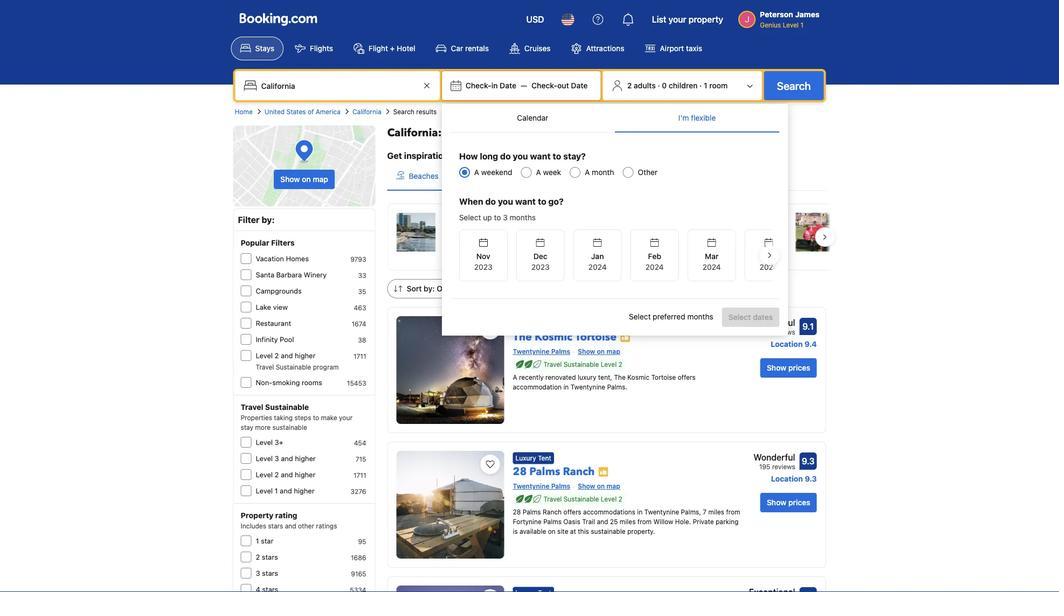 Task type: describe. For each thing, give the bounding box(es) containing it.
home link
[[235, 107, 253, 116]]

available
[[520, 528, 546, 536]]

the inside a recently renovated luxury tent, the kosmic tortoise offers accommodation in twentynine palms.
[[614, 374, 626, 381]]

1 left star
[[256, 537, 259, 545]]

in for relax in nature
[[490, 172, 496, 181]]

willow
[[654, 518, 674, 526]]

2 adults · 0 children · 1 room button
[[607, 75, 758, 96]]

property
[[689, 14, 724, 25]]

mar 2024
[[703, 252, 721, 272]]

santa barbara image
[[796, 213, 835, 252]]

offers inside 28 palms ranch offers accommodations in twentynine palms, 7 miles from fortynine palms oasis trail and 25 miles from willow hole. private parking is available on site at this sustainable property.
[[564, 509, 582, 516]]

the kosmic tortoise image
[[397, 316, 504, 424]]

great outdoors button
[[592, 162, 674, 190]]

this
[[578, 528, 589, 536]]

jan 2024
[[589, 252, 607, 272]]

9.3 inside scored 9.3 element
[[802, 456, 815, 467]]

show for the show prices dropdown button for 28 palms ranch
[[767, 498, 787, 507]]

81
[[642, 253, 649, 260]]

vacation
[[256, 255, 284, 263]]

car rentals link
[[427, 37, 498, 60]]

palms,
[[681, 509, 701, 516]]

car rentals
[[451, 44, 489, 53]]

search for search results
[[393, 108, 415, 115]]

1 date from the left
[[500, 81, 517, 90]]

infinity
[[256, 336, 278, 344]]

stars inside 'property rating includes stars and other ratings'
[[268, 522, 283, 530]]

when do you want to go?
[[459, 197, 564, 207]]

palms up fortynine
[[523, 509, 541, 516]]

3 stars
[[256, 570, 278, 578]]

renovated
[[546, 374, 576, 381]]

select for select up to 3 months
[[459, 213, 481, 222]]

the kosmic tortoise
[[513, 330, 617, 345]]

airport taxis link
[[636, 37, 712, 60]]

of
[[308, 108, 314, 115]]

1 check- from the left
[[466, 81, 492, 90]]

palms inside luxury tent 28 palms ranch
[[530, 464, 560, 479]]

and down level 3 and higher
[[281, 471, 293, 479]]

map for 28 palms ranch
[[607, 483, 620, 490]]

stars for 2 stars
[[262, 553, 278, 562]]

nature for relax in nature
[[498, 172, 520, 181]]

lake view
[[256, 303, 288, 311]]

2 up level 1 and higher
[[275, 471, 279, 479]]

higher up level 1 and higher
[[295, 455, 316, 463]]

taking
[[274, 414, 293, 422]]

2 check- from the left
[[532, 81, 558, 90]]

scored 9.1 element
[[800, 318, 817, 335]]

sustainable inside travel sustainable properties taking steps to make your stay more sustainable
[[273, 424, 307, 431]]

travel down luxury tent 28 palms ranch
[[544, 496, 562, 503]]

view
[[273, 303, 288, 311]]

search for search
[[777, 79, 811, 92]]

in inside a recently renovated luxury tent, the kosmic tortoise offers accommodation in twentynine palms.
[[564, 384, 569, 391]]

non-smoking rooms
[[256, 379, 322, 387]]

2 up accommodations
[[619, 496, 623, 503]]

select for select dates
[[729, 313, 751, 322]]

ranch inside 28 palms ranch offers accommodations in twentynine palms, 7 miles from fortynine palms oasis trail and 25 miles from willow hole. private parking is available on site at this sustainable property.
[[543, 509, 562, 516]]

out
[[558, 81, 569, 90]]

prices for the kosmic tortoise
[[789, 364, 811, 373]]

2023 for nov
[[474, 263, 493, 272]]

kosmic inside a recently renovated luxury tent, the kosmic tortoise offers accommodation in twentynine palms.
[[628, 374, 650, 381]]

smoking
[[272, 379, 300, 387]]

level 3 and higher
[[256, 455, 316, 463]]

wonderful element for the kosmic tortoise
[[754, 316, 796, 329]]

level 1 and higher
[[256, 487, 315, 495]]

1 vertical spatial want
[[515, 197, 536, 207]]

properties for 81 properties
[[651, 253, 682, 260]]

apr 2024
[[760, 252, 778, 272]]

flight + hotel link
[[344, 37, 425, 60]]

show prices button for the kosmic tortoise
[[761, 359, 817, 378]]

nature for relax in nature • beaches • family- friendly
[[671, 227, 693, 236]]

get inspiration for your next trip
[[387, 151, 521, 161]]

715
[[356, 456, 366, 463]]

1 horizontal spatial miles
[[709, 509, 725, 516]]

property rating includes stars and other ratings
[[241, 511, 337, 530]]

genius
[[760, 21, 781, 29]]

2 level 2 and higher from the top
[[256, 471, 316, 479]]

2024 for mar
[[703, 263, 721, 272]]

main content containing california: 20,933 properties found
[[379, 126, 980, 593]]

28 inside luxury tent 28 palms ranch
[[513, 464, 527, 479]]

20,933
[[444, 126, 483, 140]]

trail
[[582, 518, 595, 526]]

beaches inside button
[[409, 172, 439, 181]]

1 vertical spatial miles
[[620, 518, 636, 526]]

1 inside button
[[704, 81, 708, 90]]

properties inside the search results updated. california: 20,933 properties found. element
[[485, 126, 540, 140]]

2 1711 from the top
[[354, 472, 366, 479]]

15453
[[347, 380, 366, 387]]

program
[[313, 363, 339, 371]]

195
[[759, 463, 771, 471]]

dec 2023
[[531, 252, 550, 272]]

tortoise inside a recently renovated luxury tent, the kosmic tortoise offers accommodation in twentynine palms.
[[652, 374, 676, 381]]

2 • from the left
[[535, 227, 539, 236]]

friendly inside "san diego beaches • family-friendly • boating"
[[507, 227, 533, 236]]

recently
[[519, 374, 544, 381]]

location for the kosmic tortoise
[[771, 340, 803, 349]]

scored 9.6 element
[[800, 588, 817, 593]]

9165
[[351, 570, 366, 578]]

by: for filter
[[262, 215, 275, 225]]

+
[[390, 44, 395, 53]]

1 level 2 and higher from the top
[[256, 352, 316, 360]]

2024 for apr
[[760, 263, 778, 272]]

a recently renovated luxury tent, the kosmic tortoise offers accommodation in twentynine palms.
[[513, 374, 696, 391]]

private
[[693, 518, 714, 526]]

1 horizontal spatial 3
[[275, 455, 279, 463]]

1403 properties
[[444, 242, 492, 250]]

infinity pool
[[256, 336, 294, 344]]

california:
[[387, 126, 442, 140]]

santa barbara winery
[[256, 271, 327, 279]]

picks
[[467, 284, 486, 293]]

a weekend
[[474, 168, 512, 177]]

search results updated. california: 20,933 properties found. element
[[387, 126, 826, 141]]

25
[[610, 518, 618, 526]]

the kosmic tortoise link
[[513, 316, 741, 345]]

select for select preferred months
[[629, 312, 651, 321]]

relax for relax in nature
[[469, 172, 488, 181]]

ranch inside luxury tent 28 palms ranch
[[563, 464, 595, 479]]

and up rating
[[280, 487, 292, 495]]

scored 9.3 element
[[800, 453, 817, 470]]

check-in date — check-out date
[[466, 81, 588, 90]]

level up accommodations
[[601, 496, 617, 503]]

tab list containing beaches
[[387, 162, 826, 191]]

level down "level 3+"
[[256, 455, 273, 463]]

reviews for 28 palms ranch
[[772, 463, 796, 471]]

level 3+
[[256, 439, 283, 447]]

popular filters
[[241, 239, 295, 247]]

region containing nov 2023
[[451, 225, 793, 286]]

level up the property
[[256, 487, 273, 495]]

2023 for dec
[[531, 263, 550, 272]]

0 vertical spatial months
[[510, 213, 536, 222]]

boating
[[541, 227, 567, 236]]

san diego region
[[379, 199, 980, 275]]

a for a recently renovated luxury tent, the kosmic tortoise offers accommodation in twentynine palms.
[[513, 374, 517, 381]]

james
[[795, 10, 820, 19]]

higher up travel sustainable program
[[295, 352, 316, 360]]

sustainable up the non-smoking rooms
[[276, 363, 311, 371]]

nov
[[477, 252, 491, 261]]

flights
[[310, 44, 333, 53]]

relax in nature button
[[447, 162, 529, 190]]

tent,
[[598, 374, 612, 381]]

38
[[358, 336, 366, 344]]

select dates
[[729, 313, 773, 322]]

peterson
[[760, 10, 794, 19]]

1 up rating
[[275, 487, 278, 495]]

level up tent,
[[601, 361, 617, 369]]

prices for 28 palms ranch
[[789, 498, 811, 507]]

2024 for feb
[[646, 263, 664, 272]]

feb 2024
[[646, 252, 664, 272]]

month
[[592, 168, 614, 177]]

america
[[316, 108, 341, 115]]

a for a month
[[585, 168, 590, 177]]

tortoise inside the kosmic tortoise link
[[575, 330, 617, 345]]

7
[[703, 509, 707, 516]]

1 vertical spatial from
[[638, 518, 652, 526]]

winery
[[304, 271, 327, 279]]

wonderful for 28 palms ranch
[[754, 453, 796, 463]]

california link
[[353, 107, 382, 116]]

usd
[[526, 14, 544, 25]]

—
[[521, 81, 527, 90]]

list your property link
[[646, 6, 730, 32]]

higher down level 3 and higher
[[295, 471, 316, 479]]

higher up rating
[[294, 487, 315, 495]]

1 vertical spatial do
[[485, 197, 496, 207]]

san diego beaches • family-friendly • boating
[[444, 214, 567, 236]]

2 inside button
[[627, 81, 632, 90]]

dates
[[753, 313, 773, 322]]

up
[[483, 213, 492, 222]]

trip
[[506, 151, 521, 161]]

peterson james genius level 1
[[760, 10, 820, 29]]

0 vertical spatial you
[[513, 151, 528, 161]]

sustainable up luxury
[[564, 361, 599, 369]]

restaurant
[[256, 319, 291, 328]]

1 vertical spatial you
[[498, 197, 513, 207]]

show for show on map button
[[280, 175, 300, 184]]

your inside travel sustainable properties taking steps to make your stay more sustainable
[[339, 414, 353, 422]]

in inside 28 palms ranch offers accommodations in twentynine palms, 7 miles from fortynine palms oasis trail and 25 miles from willow hole. private parking is available on site at this sustainable property.
[[637, 509, 643, 516]]

0 vertical spatial want
[[530, 151, 551, 161]]

reviews for the kosmic tortoise
[[772, 328, 796, 336]]

palms up site
[[544, 518, 562, 526]]

oasis
[[564, 518, 581, 526]]

travel up non-
[[256, 363, 274, 371]]

by: for sort
[[424, 284, 435, 293]]

usd button
[[520, 6, 551, 32]]

2 adults · 0 children · 1 room
[[627, 81, 728, 90]]

show for the show prices dropdown button related to the kosmic tortoise
[[767, 364, 787, 373]]



Task type: vqa. For each thing, say whether or not it's contained in the screenshot.
Select
yes



Task type: locate. For each thing, give the bounding box(es) containing it.
wonderful 195 reviews
[[754, 453, 796, 471]]

1 vertical spatial 1711
[[354, 472, 366, 479]]

relax inside button
[[469, 172, 488, 181]]

search
[[777, 79, 811, 92], [393, 108, 415, 115]]

Where are you going? field
[[257, 76, 420, 95]]

preferred
[[653, 312, 686, 321]]

454
[[354, 439, 366, 447]]

location for 28 palms ranch
[[771, 475, 803, 484]]

463
[[354, 304, 366, 312]]

3 • from the left
[[695, 227, 698, 236]]

9.1
[[803, 322, 814, 332]]

1 prices from the top
[[789, 364, 811, 373]]

homes
[[286, 255, 309, 263]]

mar
[[705, 252, 719, 261]]

level 2 and higher down level 3 and higher
[[256, 471, 316, 479]]

1 vertical spatial wonderful element
[[754, 451, 796, 464]]

level up level 1 and higher
[[256, 471, 273, 479]]

28 inside 28 palms ranch offers accommodations in twentynine palms, 7 miles from fortynine palms oasis trail and 25 miles from willow hole. private parking is available on site at this sustainable property.
[[513, 509, 521, 516]]

0 vertical spatial wonderful
[[754, 318, 796, 328]]

search inside button
[[777, 79, 811, 92]]

this property is part of our preferred partner program. it's committed to providing excellent service and good value. it'll pay us a higher commission if you make a booking. image
[[598, 467, 609, 478], [598, 467, 609, 478]]

0 horizontal spatial the
[[513, 330, 532, 345]]

1 wonderful from the top
[[754, 318, 796, 328]]

2 location from the top
[[771, 475, 803, 484]]

2024 down the jan
[[589, 263, 607, 272]]

attractions
[[586, 44, 625, 53]]

0 vertical spatial prices
[[789, 364, 811, 373]]

2 2024 from the left
[[646, 263, 664, 272]]

wonderful element for 28 palms ranch
[[754, 451, 796, 464]]

1 vertical spatial stars
[[262, 553, 278, 562]]

show prices down location 9.3 at the right bottom
[[767, 498, 811, 507]]

twentynine palms down the kosmic tortoise
[[513, 348, 571, 356]]

0 vertical spatial search
[[777, 79, 811, 92]]

great outdoors
[[613, 172, 666, 181]]

0 horizontal spatial offers
[[564, 509, 582, 516]]

2024 down feb
[[646, 263, 664, 272]]

35
[[358, 288, 366, 295]]

1 horizontal spatial by:
[[424, 284, 435, 293]]

1 location from the top
[[771, 340, 803, 349]]

in for check-in date — check-out date
[[492, 81, 498, 90]]

2 show prices button from the top
[[761, 493, 817, 513]]

twentynine palms down luxury tent 28 palms ranch
[[513, 483, 571, 490]]

0 vertical spatial your
[[669, 14, 687, 25]]

friendly inside relax in nature • beaches • family- friendly
[[642, 238, 668, 246]]

stars down star
[[262, 553, 278, 562]]

1711 down 715
[[354, 472, 366, 479]]

states
[[287, 108, 306, 115]]

check- down the "rentals"
[[466, 81, 492, 90]]

0 vertical spatial location
[[771, 340, 803, 349]]

28 down luxury
[[513, 464, 527, 479]]

wonderful for the kosmic tortoise
[[754, 318, 796, 328]]

family-
[[481, 227, 507, 236], [738, 227, 763, 236]]

2 vertical spatial properties
[[651, 253, 682, 260]]

3 2024 from the left
[[703, 263, 721, 272]]

0 vertical spatial tortoise
[[575, 330, 617, 345]]

92
[[763, 328, 771, 336]]

list
[[652, 14, 667, 25]]

more
[[255, 424, 271, 431]]

0 horizontal spatial search
[[393, 108, 415, 115]]

diego
[[462, 214, 486, 225]]

property
[[241, 511, 273, 520]]

san diego image
[[397, 213, 435, 252]]

0 vertical spatial travel sustainable level 2
[[544, 361, 623, 369]]

show prices button for 28 palms ranch
[[761, 493, 817, 513]]

2 left adults at the top right
[[627, 81, 632, 90]]

on inside 28 palms ranch offers accommodations in twentynine palms, 7 miles from fortynine palms oasis trail and 25 miles from willow hole. private parking is available on site at this sustainable property.
[[548, 528, 556, 536]]

to inside travel sustainable properties taking steps to make your stay more sustainable
[[313, 414, 319, 422]]

the up recently
[[513, 330, 532, 345]]

date right out
[[571, 81, 588, 90]]

nature down trip
[[498, 172, 520, 181]]

from up property.
[[638, 518, 652, 526]]

ranch up site
[[543, 509, 562, 516]]

9.3 down scored 9.3 element
[[805, 475, 817, 484]]

level 2 and higher down pool
[[256, 352, 316, 360]]

long
[[480, 151, 498, 161]]

and down 3+
[[281, 455, 293, 463]]

in down long on the top left of page
[[490, 172, 496, 181]]

2 reviews from the top
[[772, 463, 796, 471]]

twentynine palms for 28 palms ranch
[[513, 483, 571, 490]]

1 2023 from the left
[[474, 263, 493, 272]]

1 left 'room'
[[704, 81, 708, 90]]

miles
[[709, 509, 725, 516], [620, 518, 636, 526]]

twentynine inside a recently renovated luxury tent, the kosmic tortoise offers accommodation in twentynine palms.
[[571, 384, 606, 391]]

1 horizontal spatial from
[[726, 509, 741, 516]]

show on map for the kosmic tortoise
[[578, 348, 620, 356]]

travel sustainable level 2 for the kosmic tortoise
[[544, 361, 623, 369]]

2 2023 from the left
[[531, 263, 550, 272]]

travel up renovated
[[544, 361, 562, 369]]

1 vertical spatial location
[[771, 475, 803, 484]]

beaches down the san at top
[[444, 227, 474, 236]]

and inside 28 palms ranch offers accommodations in twentynine palms, 7 miles from fortynine palms oasis trail and 25 miles from willow hole. private parking is available on site at this sustainable property.
[[597, 518, 608, 526]]

2 travel sustainable level 2 from the top
[[544, 496, 623, 503]]

friendly up feb
[[642, 238, 668, 246]]

0
[[662, 81, 667, 90]]

outdoors
[[634, 172, 666, 181]]

monterey image
[[594, 213, 633, 252]]

friendly
[[507, 227, 533, 236], [642, 238, 668, 246]]

1 travel sustainable level 2 from the top
[[544, 361, 623, 369]]

nature inside button
[[498, 172, 520, 181]]

reviews up location 9.4
[[772, 328, 796, 336]]

1 horizontal spatial friendly
[[642, 238, 668, 246]]

in inside relax in nature • beaches • family- friendly
[[662, 227, 669, 236]]

2 date from the left
[[571, 81, 588, 90]]

level inside the peterson james genius level 1
[[783, 21, 799, 29]]

you right next in the top of the page
[[513, 151, 528, 161]]

exceptional element
[[749, 586, 796, 593]]

and up travel sustainable program
[[281, 352, 293, 360]]

miles right 25
[[620, 518, 636, 526]]

1 wonderful element from the top
[[754, 316, 796, 329]]

in down renovated
[[564, 384, 569, 391]]

wonderful element
[[754, 316, 796, 329], [754, 451, 796, 464]]

reviews inside wonderful 195 reviews
[[772, 463, 796, 471]]

palms down luxury tent 28 palms ranch
[[551, 483, 571, 490]]

81 properties
[[642, 253, 682, 260]]

location down wonderful 92 reviews
[[771, 340, 803, 349]]

0 vertical spatial miles
[[709, 509, 725, 516]]

1 vertical spatial offers
[[564, 509, 582, 516]]

beaches inside "san diego beaches • family-friendly • boating"
[[444, 227, 474, 236]]

accommodation
[[513, 384, 562, 391]]

3 down when do you want to go?
[[503, 213, 508, 222]]

select inside button
[[729, 313, 751, 322]]

relax inside relax in nature • beaches • family- friendly
[[642, 227, 660, 236]]

map for the kosmic tortoise
[[607, 348, 620, 356]]

1 vertical spatial ranch
[[543, 509, 562, 516]]

2 horizontal spatial 3
[[503, 213, 508, 222]]

your account menu peterson james genius level 1 element
[[739, 5, 824, 30]]

1 vertical spatial the
[[614, 374, 626, 381]]

filter
[[238, 215, 260, 225]]

i'm
[[679, 113, 689, 122]]

nature inside relax in nature • beaches • family- friendly
[[671, 227, 693, 236]]

date left the —
[[500, 81, 517, 90]]

· left "0"
[[658, 81, 660, 90]]

2 vertical spatial map
[[607, 483, 620, 490]]

wonderful up '92' at the right bottom of page
[[754, 318, 796, 328]]

9.4
[[805, 340, 817, 349]]

0 vertical spatial tab list
[[451, 104, 780, 133]]

1 inside the peterson james genius level 1
[[801, 21, 804, 29]]

nature up the 81 properties
[[671, 227, 693, 236]]

0 vertical spatial level 2 and higher
[[256, 352, 316, 360]]

search results
[[393, 108, 437, 115]]

0 vertical spatial show prices
[[767, 364, 811, 373]]

· right children
[[700, 81, 702, 90]]

star
[[261, 537, 274, 545]]

twentynine inside 28 palms ranch offers accommodations in twentynine palms, 7 miles from fortynine palms oasis trail and 25 miles from willow hole. private parking is available on site at this sustainable property.
[[645, 509, 679, 516]]

relax for relax in nature • beaches • family- friendly
[[642, 227, 660, 236]]

0 horizontal spatial by:
[[262, 215, 275, 225]]

0 horizontal spatial tortoise
[[575, 330, 617, 345]]

reviews inside wonderful 92 reviews
[[772, 328, 796, 336]]

0 horizontal spatial ranch
[[543, 509, 562, 516]]

1 horizontal spatial kosmic
[[628, 374, 650, 381]]

flexible
[[691, 113, 716, 122]]

2023
[[474, 263, 493, 272], [531, 263, 550, 272]]

1686
[[351, 554, 366, 562]]

do up up
[[485, 197, 496, 207]]

0 vertical spatial ranch
[[563, 464, 595, 479]]

sustainable up trail
[[564, 496, 599, 503]]

stay
[[241, 424, 253, 431]]

a left the week
[[536, 168, 541, 177]]

1 horizontal spatial select
[[629, 312, 651, 321]]

accommodations
[[583, 509, 636, 516]]

1674
[[352, 320, 366, 328]]

a for a weekend
[[474, 168, 479, 177]]

properties
[[485, 126, 540, 140], [461, 242, 492, 250], [651, 253, 682, 260]]

0 vertical spatial the
[[513, 330, 532, 345]]

to right up
[[494, 213, 501, 222]]

offers inside a recently renovated luxury tent, the kosmic tortoise offers accommodation in twentynine palms.
[[678, 374, 696, 381]]

properties for 1403 properties
[[461, 242, 492, 250]]

want up a week
[[530, 151, 551, 161]]

1 horizontal spatial beaches
[[444, 227, 474, 236]]

0 vertical spatial friendly
[[507, 227, 533, 236]]

show prices for 28 palms ranch
[[767, 498, 811, 507]]

1 horizontal spatial ranch
[[563, 464, 595, 479]]

beaches down inspiration
[[409, 172, 439, 181]]

2 horizontal spatial your
[[669, 14, 687, 25]]

rating
[[275, 511, 297, 520]]

travel inside travel sustainable properties taking steps to make your stay more sustainable
[[241, 403, 263, 412]]

stars down "2 stars"
[[262, 570, 278, 578]]

stars for 3 stars
[[262, 570, 278, 578]]

found
[[542, 126, 573, 140]]

0 vertical spatial properties
[[485, 126, 540, 140]]

0 horizontal spatial select
[[459, 213, 481, 222]]

tab list containing calendar
[[451, 104, 780, 133]]

ranch up accommodations
[[563, 464, 595, 479]]

our
[[437, 284, 450, 293]]

level down peterson
[[783, 21, 799, 29]]

hotel
[[397, 44, 415, 53]]

to up the week
[[553, 151, 561, 161]]

2 family- from the left
[[738, 227, 763, 236]]

0 vertical spatial stars
[[268, 522, 283, 530]]

family- inside relax in nature • beaches • family- friendly
[[738, 227, 763, 236]]

1 1711 from the top
[[354, 353, 366, 360]]

results
[[416, 108, 437, 115]]

0 vertical spatial kosmic
[[535, 330, 573, 345]]

1 vertical spatial reviews
[[772, 463, 796, 471]]

luxury
[[578, 374, 597, 381]]

2 down infinity pool at the left bottom of the page
[[275, 352, 279, 360]]

1 horizontal spatial do
[[500, 151, 511, 161]]

family- inside "san diego beaches • family-friendly • boating"
[[481, 227, 507, 236]]

when
[[459, 197, 483, 207]]

show on map inside button
[[280, 175, 328, 184]]

28 palms ranch image
[[397, 451, 504, 559]]

months right preferred
[[688, 312, 714, 321]]

1 vertical spatial kosmic
[[628, 374, 650, 381]]

2 vertical spatial stars
[[262, 570, 278, 578]]

2024 for jan
[[589, 263, 607, 272]]

1 horizontal spatial your
[[465, 151, 484, 161]]

level left 3+
[[256, 439, 273, 447]]

1 horizontal spatial nature
[[671, 227, 693, 236]]

1 family- from the left
[[481, 227, 507, 236]]

0 vertical spatial 1711
[[354, 353, 366, 360]]

stars down rating
[[268, 522, 283, 530]]

•
[[476, 227, 479, 236], [535, 227, 539, 236], [695, 227, 698, 236], [732, 227, 736, 236]]

your
[[669, 14, 687, 25], [465, 151, 484, 161], [339, 414, 353, 422]]

1 vertical spatial friendly
[[642, 238, 668, 246]]

airport taxis
[[660, 44, 703, 53]]

1 vertical spatial tortoise
[[652, 374, 676, 381]]

2 up palms.
[[619, 361, 623, 369]]

1 vertical spatial months
[[688, 312, 714, 321]]

palms down tent
[[530, 464, 560, 479]]

show prices for the kosmic tortoise
[[767, 364, 811, 373]]

1 horizontal spatial sustainable
[[591, 528, 626, 536]]

1 vertical spatial wonderful
[[754, 453, 796, 463]]

sustainable up taking
[[265, 403, 309, 412]]

on inside button
[[302, 175, 311, 184]]

0 vertical spatial reviews
[[772, 328, 796, 336]]

tab list
[[451, 104, 780, 133], [387, 162, 826, 191]]

2 wonderful element from the top
[[754, 451, 796, 464]]

1 vertical spatial show on map
[[578, 348, 620, 356]]

1 vertical spatial prices
[[789, 498, 811, 507]]

do right long on the top left of page
[[500, 151, 511, 161]]

0 horizontal spatial check-
[[466, 81, 492, 90]]

relax down how
[[469, 172, 488, 181]]

california
[[353, 108, 382, 115]]

0 horizontal spatial date
[[500, 81, 517, 90]]

1 reviews from the top
[[772, 328, 796, 336]]

28 palms ranch offers accommodations in twentynine palms, 7 miles from fortynine palms oasis trail and 25 miles from willow hole. private parking is available on site at this sustainable property.
[[513, 509, 741, 536]]

sustainable down taking
[[273, 424, 307, 431]]

sustainable
[[273, 424, 307, 431], [591, 528, 626, 536]]

kosmic up renovated
[[535, 330, 573, 345]]

kosmic right tent,
[[628, 374, 650, 381]]

0 horizontal spatial sustainable
[[273, 424, 307, 431]]

0 horizontal spatial kosmic
[[535, 330, 573, 345]]

luxury
[[516, 455, 536, 462]]

1 horizontal spatial months
[[688, 312, 714, 321]]

site
[[558, 528, 569, 536]]

palms
[[551, 348, 571, 356], [530, 464, 560, 479], [551, 483, 571, 490], [523, 509, 541, 516], [544, 518, 562, 526]]

in up the 81 properties
[[662, 227, 669, 236]]

luxury tent 28 palms ranch
[[513, 455, 595, 479]]

0 horizontal spatial nature
[[498, 172, 520, 181]]

your right for
[[465, 151, 484, 161]]

great
[[613, 172, 632, 181]]

lake
[[256, 303, 271, 311]]

4 2024 from the left
[[760, 263, 778, 272]]

taxis
[[686, 44, 703, 53]]

1 show prices from the top
[[767, 364, 811, 373]]

location down wonderful 195 reviews
[[771, 475, 803, 484]]

reviews up location 9.3 at the right bottom
[[772, 463, 796, 471]]

0 vertical spatial sustainable
[[273, 424, 307, 431]]

1 vertical spatial 9.3
[[805, 475, 817, 484]]

by: left our at the top left
[[424, 284, 435, 293]]

a
[[474, 168, 479, 177], [536, 168, 541, 177], [585, 168, 590, 177], [513, 374, 517, 381]]

barbara
[[276, 271, 302, 279]]

a left recently
[[513, 374, 517, 381]]

and inside 'property rating includes stars and other ratings'
[[285, 522, 296, 530]]

1 vertical spatial properties
[[461, 242, 492, 250]]

select
[[459, 213, 481, 222], [629, 312, 651, 321], [729, 313, 751, 322]]

0 vertical spatial 28
[[513, 464, 527, 479]]

0 vertical spatial show prices button
[[761, 359, 817, 378]]

show inside button
[[280, 175, 300, 184]]

travel up 'properties'
[[241, 403, 263, 412]]

1 vertical spatial by:
[[424, 284, 435, 293]]

beaches inside relax in nature • beaches • family- friendly
[[700, 227, 730, 236]]

flight
[[369, 44, 388, 53]]

your right make at left bottom
[[339, 414, 353, 422]]

inspiration
[[404, 151, 449, 161]]

2 28 from the top
[[513, 509, 521, 516]]

1 · from the left
[[658, 81, 660, 90]]

level down infinity
[[256, 352, 273, 360]]

properties
[[241, 414, 272, 422]]

a down how
[[474, 168, 479, 177]]

main content
[[379, 126, 980, 593]]

i'm flexible
[[679, 113, 716, 122]]

1 horizontal spatial the
[[614, 374, 626, 381]]

select up to 3 months
[[459, 213, 536, 222]]

twentynine palms for the kosmic tortoise
[[513, 348, 571, 356]]

2 down 1 star at the left bottom
[[256, 553, 260, 562]]

reviews
[[772, 328, 796, 336], [772, 463, 796, 471]]

to left make at left bottom
[[313, 414, 319, 422]]

prices
[[789, 364, 811, 373], [789, 498, 811, 507]]

1 • from the left
[[476, 227, 479, 236]]

san
[[444, 214, 460, 225]]

1 vertical spatial relax
[[642, 227, 660, 236]]

california: 20,933 properties found
[[387, 126, 573, 140]]

show prices button
[[761, 359, 817, 378], [761, 493, 817, 513]]

1 horizontal spatial relax
[[642, 227, 660, 236]]

relax in nature • beaches • family- friendly
[[642, 227, 763, 246]]

miles right "7"
[[709, 509, 725, 516]]

beaches up "mar"
[[700, 227, 730, 236]]

1 horizontal spatial ·
[[700, 81, 702, 90]]

2024 down apr
[[760, 263, 778, 272]]

relax up feb
[[642, 227, 660, 236]]

1 show prices button from the top
[[761, 359, 817, 378]]

0 vertical spatial by:
[[262, 215, 275, 225]]

2 twentynine palms from the top
[[513, 483, 571, 490]]

check-out date button
[[527, 76, 592, 95]]

1 vertical spatial tab list
[[387, 162, 826, 191]]

a inside a recently renovated luxury tent, the kosmic tortoise offers accommodation in twentynine palms.
[[513, 374, 517, 381]]

your right list
[[669, 14, 687, 25]]

romantic
[[550, 172, 583, 181]]

show on map for 28 palms ranch
[[578, 483, 620, 490]]

show prices down location 9.4
[[767, 364, 811, 373]]

a for a week
[[536, 168, 541, 177]]

adults
[[634, 81, 656, 90]]

0 vertical spatial 9.3
[[802, 456, 815, 467]]

1 28 from the top
[[513, 464, 527, 479]]

santa
[[256, 271, 274, 279]]

sustainable inside 28 palms ranch offers accommodations in twentynine palms, 7 miles from fortynine palms oasis trail and 25 miles from willow hole. private parking is available on site at this sustainable property.
[[591, 528, 626, 536]]

feb
[[648, 252, 661, 261]]

wonderful up 195
[[754, 453, 796, 463]]

3+
[[275, 439, 283, 447]]

1 vertical spatial travel sustainable level 2
[[544, 496, 623, 503]]

2 wonderful from the top
[[754, 453, 796, 463]]

room
[[710, 81, 728, 90]]

travel sustainable level 2 for 28 palms ranch
[[544, 496, 623, 503]]

1 vertical spatial 3
[[275, 455, 279, 463]]

in for relax in nature • beaches • family- friendly
[[662, 227, 669, 236]]

map inside show on map button
[[313, 175, 328, 184]]

this property is part of our preferred partner program. it's committed to providing excellent service and good value. it'll pay us a higher commission if you make a booking. image
[[620, 332, 631, 343], [620, 332, 631, 343]]

1 twentynine palms from the top
[[513, 348, 571, 356]]

region
[[451, 225, 793, 286]]

0 horizontal spatial relax
[[469, 172, 488, 181]]

2023 down dec on the right of page
[[531, 263, 550, 272]]

2 vertical spatial 3
[[256, 570, 260, 578]]

sort by: our top picks
[[407, 284, 486, 293]]

0 horizontal spatial miles
[[620, 518, 636, 526]]

0 vertical spatial offers
[[678, 374, 696, 381]]

0 vertical spatial wonderful element
[[754, 316, 796, 329]]

1 vertical spatial nature
[[671, 227, 693, 236]]

show
[[280, 175, 300, 184], [578, 348, 595, 356], [767, 364, 787, 373], [578, 483, 595, 490], [767, 498, 787, 507]]

the up palms.
[[614, 374, 626, 381]]

palms down the kosmic tortoise
[[551, 348, 571, 356]]

check- right the —
[[532, 81, 558, 90]]

1 horizontal spatial offers
[[678, 374, 696, 381]]

2 · from the left
[[700, 81, 702, 90]]

0 horizontal spatial from
[[638, 518, 652, 526]]

2 show prices from the top
[[767, 498, 811, 507]]

3 down 3+
[[275, 455, 279, 463]]

2 prices from the top
[[789, 498, 811, 507]]

family- down select up to 3 months
[[481, 227, 507, 236]]

in inside relax in nature button
[[490, 172, 496, 181]]

0 vertical spatial 3
[[503, 213, 508, 222]]

2024 down "mar"
[[703, 263, 721, 272]]

nov 2023
[[474, 252, 493, 272]]

select left preferred
[[629, 312, 651, 321]]

4 • from the left
[[732, 227, 736, 236]]

0 horizontal spatial friendly
[[507, 227, 533, 236]]

by: right filter
[[262, 215, 275, 225]]

1 vertical spatial 28
[[513, 509, 521, 516]]

how long do you want to stay?
[[459, 151, 586, 161]]

0 horizontal spatial do
[[485, 197, 496, 207]]

prices down location 9.4
[[789, 364, 811, 373]]

1711 down '38'
[[354, 353, 366, 360]]

location 9.3
[[771, 475, 817, 484]]

1 vertical spatial map
[[607, 348, 620, 356]]

booking.com image
[[240, 13, 317, 26]]

to left go?
[[538, 197, 547, 207]]

1 2024 from the left
[[589, 263, 607, 272]]

travel sustainable level 2 up trail
[[544, 496, 623, 503]]

0 vertical spatial do
[[500, 151, 511, 161]]

sustainable inside travel sustainable properties taking steps to make your stay more sustainable
[[265, 403, 309, 412]]

select down when
[[459, 213, 481, 222]]



